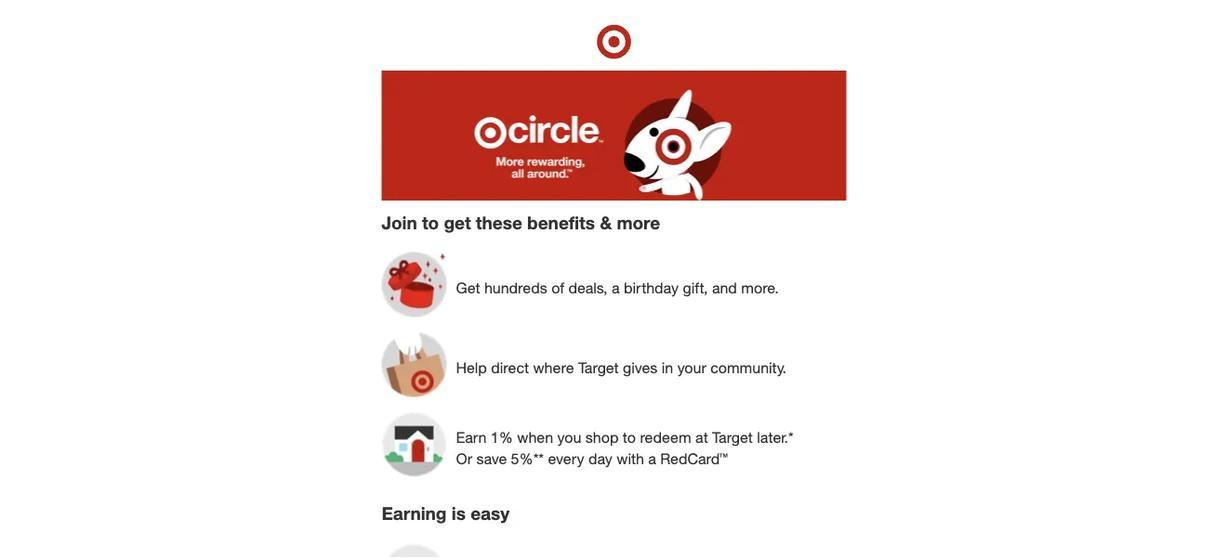 Task type: locate. For each thing, give the bounding box(es) containing it.
0 vertical spatial target
[[578, 360, 619, 378]]

a right deals, in the bottom left of the page
[[612, 280, 620, 298]]

of
[[552, 280, 565, 298]]

target
[[578, 360, 619, 378], [713, 429, 753, 447]]

direct
[[491, 360, 529, 378]]

join
[[382, 212, 417, 233]]

easy
[[471, 504, 510, 525]]

0 horizontal spatial to
[[422, 212, 439, 233]]

to
[[422, 212, 439, 233], [623, 429, 636, 447]]

birthday
[[624, 280, 679, 298]]

to up with
[[623, 429, 636, 447]]

a right with
[[649, 450, 657, 468]]

1 horizontal spatial target
[[713, 429, 753, 447]]

0 vertical spatial to
[[422, 212, 439, 233]]

1 vertical spatial a
[[649, 450, 657, 468]]

5%**
[[511, 450, 544, 468]]

0 horizontal spatial a
[[612, 280, 620, 298]]

target right the at
[[713, 429, 753, 447]]

earn
[[456, 429, 487, 447]]

community.
[[711, 360, 787, 378]]

1 horizontal spatial to
[[623, 429, 636, 447]]

and
[[712, 280, 737, 298]]

target inside 'earn 1% when you shop to redeem at target later.* or save 5%** every day with a redcard™'
[[713, 429, 753, 447]]

more.
[[742, 280, 779, 298]]

0 vertical spatial a
[[612, 280, 620, 298]]

earning is easy
[[382, 504, 510, 525]]

to inside 'earn 1% when you shop to redeem at target later.* or save 5%** every day with a redcard™'
[[623, 429, 636, 447]]

get
[[444, 212, 471, 233]]

1 vertical spatial to
[[623, 429, 636, 447]]

1 horizontal spatial a
[[649, 450, 657, 468]]

day
[[589, 450, 613, 468]]

a
[[612, 280, 620, 298], [649, 450, 657, 468]]

target left the gives at bottom
[[578, 360, 619, 378]]

to left get
[[422, 212, 439, 233]]

get
[[456, 280, 480, 298]]

redcard™
[[661, 450, 728, 468]]

1 vertical spatial target
[[713, 429, 753, 447]]



Task type: vqa. For each thing, say whether or not it's contained in the screenshot.
$10,
no



Task type: describe. For each thing, give the bounding box(es) containing it.
your
[[678, 360, 707, 378]]

is
[[452, 504, 466, 525]]

deals,
[[569, 280, 608, 298]]

with
[[617, 450, 644, 468]]

gift,
[[683, 280, 708, 298]]

every
[[548, 450, 585, 468]]

at
[[696, 429, 708, 447]]

redeem
[[640, 429, 692, 447]]

&
[[600, 212, 612, 233]]

help direct where target gives in your community.
[[456, 360, 787, 378]]

0 horizontal spatial target
[[578, 360, 619, 378]]

a inside 'earn 1% when you shop to redeem at target later.* or save 5%** every day with a redcard™'
[[649, 450, 657, 468]]

save
[[477, 450, 507, 468]]

1%
[[491, 429, 513, 447]]

benefits
[[527, 212, 595, 233]]

gives
[[623, 360, 658, 378]]

help
[[456, 360, 487, 378]]

join to get these benefits & more
[[382, 212, 660, 233]]

later.*
[[757, 429, 794, 447]]

hundreds
[[484, 280, 548, 298]]

get hundreds of deals, a birthday gift, and more.
[[456, 280, 779, 298]]

these
[[476, 212, 523, 233]]

shop
[[586, 429, 619, 447]]

where
[[533, 360, 574, 378]]

earn 1% when you shop to redeem at target later.* or save 5%** every day with a redcard™
[[456, 429, 794, 468]]

in
[[662, 360, 674, 378]]

more
[[617, 212, 660, 233]]

or
[[456, 450, 472, 468]]

earning
[[382, 504, 447, 525]]

when
[[517, 429, 554, 447]]

you
[[558, 429, 582, 447]]



